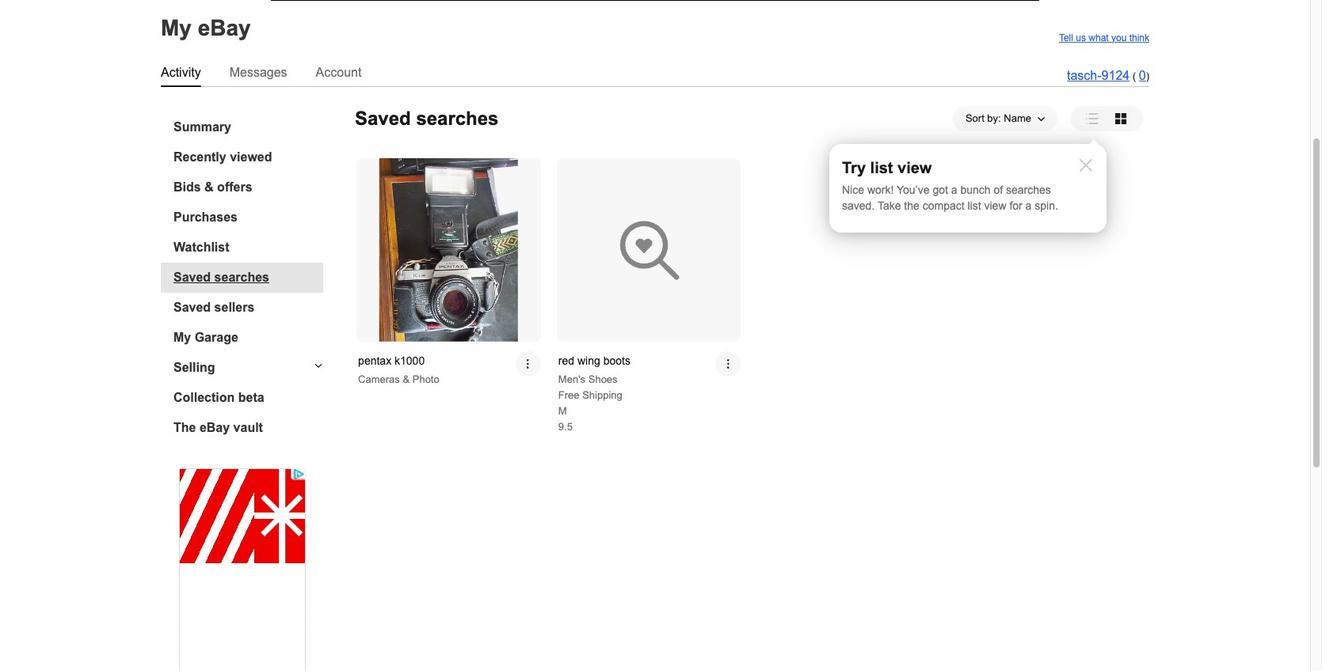 Task type: locate. For each thing, give the bounding box(es) containing it.
bunch
[[960, 183, 991, 196]]

bids & offers
[[173, 180, 252, 194]]

my inside my garage link
[[173, 331, 191, 344]]

0 vertical spatial saved searches
[[355, 107, 499, 129]]

my for my garage
[[173, 331, 191, 344]]

list up work!
[[870, 159, 893, 176]]

got
[[933, 183, 948, 196]]

collection
[[173, 391, 235, 404]]

tell us what you think
[[1059, 32, 1149, 43]]

saved for saved sellers link
[[173, 301, 211, 314]]

red wing boots men's shoes free shipping m 9.5
[[558, 355, 630, 433]]

boots
[[603, 355, 630, 368]]

sort
[[965, 112, 984, 124]]

pentax k1000 image
[[380, 158, 518, 342]]

my up selling
[[173, 331, 191, 344]]

a
[[951, 183, 957, 196], [1025, 199, 1032, 212]]

view
[[897, 159, 932, 176], [984, 199, 1006, 212]]

1 vertical spatial searches
[[1006, 183, 1051, 196]]

0 horizontal spatial searches
[[214, 271, 269, 284]]

try
[[842, 159, 866, 176]]

saved down watchlist
[[173, 271, 211, 284]]

list down bunch
[[968, 199, 981, 212]]

1 vertical spatial ebay
[[200, 421, 230, 434]]

tell
[[1059, 32, 1073, 43]]

messages
[[229, 65, 287, 79]]

searches
[[416, 107, 499, 129], [1006, 183, 1051, 196], [214, 271, 269, 284]]

wing
[[577, 355, 600, 368]]

ebay up messages
[[198, 16, 251, 40]]

shoes
[[588, 374, 618, 386]]

pentax k1000 cameras & photo
[[358, 355, 439, 386]]

photo
[[412, 374, 439, 386]]

purchases link
[[173, 210, 323, 225]]

saved up my garage
[[173, 301, 211, 314]]

for
[[1009, 199, 1022, 212]]

saved inside saved searches link
[[173, 271, 211, 284]]

recently viewed link
[[173, 150, 323, 164]]

men's
[[558, 374, 585, 386]]

saved searches link
[[173, 271, 323, 285]]

& right bids
[[204, 180, 214, 194]]

account link
[[316, 62, 362, 83]]

collection beta
[[173, 391, 264, 404]]

0 vertical spatial &
[[204, 180, 214, 194]]

free
[[558, 390, 579, 402]]

viewed
[[230, 150, 272, 164]]

view up you've
[[897, 159, 932, 176]]

cameras & photo link
[[358, 372, 439, 388]]

offers
[[217, 180, 252, 194]]

2 vertical spatial searches
[[214, 271, 269, 284]]

&
[[204, 180, 214, 194], [403, 374, 410, 386]]

0 horizontal spatial saved searches
[[173, 271, 269, 284]]

0 vertical spatial searches
[[416, 107, 499, 129]]

saved
[[355, 107, 411, 129], [173, 271, 211, 284], [173, 301, 211, 314]]

compact
[[923, 199, 964, 212]]

& down k1000 at the bottom left of the page
[[403, 374, 410, 386]]

saved inside saved sellers link
[[173, 301, 211, 314]]

red wing boots link
[[558, 353, 630, 369]]

think
[[1129, 32, 1149, 43]]

1 vertical spatial &
[[403, 374, 410, 386]]

0 vertical spatial my
[[161, 16, 192, 40]]

my up activity
[[161, 16, 192, 40]]

a right the 'for'
[[1025, 199, 1032, 212]]

ebay for my
[[198, 16, 251, 40]]

1 horizontal spatial &
[[403, 374, 410, 386]]

the
[[173, 421, 196, 434]]

saved searches
[[355, 107, 499, 129], [173, 271, 269, 284]]

0 link
[[1139, 69, 1146, 82]]

0 vertical spatial a
[[951, 183, 957, 196]]

tasch-
[[1067, 69, 1101, 82]]

searches inside saved searches link
[[214, 271, 269, 284]]

ebay right the
[[200, 421, 230, 434]]

spin.
[[1035, 199, 1058, 212]]

0
[[1139, 69, 1146, 82]]

1 vertical spatial my
[[173, 331, 191, 344]]

of
[[994, 183, 1003, 196]]

saved sellers link
[[173, 301, 323, 315]]

1 vertical spatial saved
[[173, 271, 211, 284]]

2 horizontal spatial searches
[[1006, 183, 1051, 196]]

recently viewed
[[173, 150, 272, 164]]

0 horizontal spatial list
[[870, 159, 893, 176]]

0 vertical spatial ebay
[[198, 16, 251, 40]]

red wing boots image
[[557, 158, 741, 342]]

view down of
[[984, 199, 1006, 212]]

2 vertical spatial saved
[[173, 301, 211, 314]]

(
[[1133, 70, 1136, 82]]

0 vertical spatial list
[[870, 159, 893, 176]]

you've
[[897, 183, 930, 196]]

1 horizontal spatial view
[[984, 199, 1006, 212]]

0 horizontal spatial view
[[897, 159, 932, 176]]

ebay
[[198, 16, 251, 40], [200, 421, 230, 434]]

1 vertical spatial a
[[1025, 199, 1032, 212]]

saved down account link
[[355, 107, 411, 129]]

1 vertical spatial list
[[968, 199, 981, 212]]

list
[[870, 159, 893, 176], [968, 199, 981, 212]]

selling button
[[161, 361, 323, 375]]

my
[[161, 16, 192, 40], [173, 331, 191, 344]]

garage
[[195, 331, 238, 344]]

a right got
[[951, 183, 957, 196]]



Task type: vqa. For each thing, say whether or not it's contained in the screenshot.
tasch-9124 LINK at the top
yes



Task type: describe. For each thing, give the bounding box(es) containing it.
activity
[[161, 65, 201, 79]]

what
[[1089, 32, 1109, 43]]

1 horizontal spatial saved searches
[[355, 107, 499, 129]]

9.5
[[558, 421, 573, 433]]

red
[[558, 355, 574, 368]]

0 horizontal spatial &
[[204, 180, 214, 194]]

nice
[[842, 183, 864, 196]]

summary link
[[173, 120, 323, 134]]

)
[[1146, 70, 1149, 82]]

watchlist link
[[173, 240, 323, 255]]

1 horizontal spatial searches
[[416, 107, 499, 129]]

bids & offers link
[[173, 180, 323, 194]]

my garage link
[[173, 331, 323, 345]]

advertisement region
[[179, 469, 305, 671]]

activity link
[[161, 62, 201, 83]]

my for my ebay
[[161, 16, 192, 40]]

1 vertical spatial saved searches
[[173, 271, 269, 284]]

1 vertical spatial view
[[984, 199, 1006, 212]]

0 vertical spatial saved
[[355, 107, 411, 129]]

us
[[1076, 32, 1086, 43]]

m
[[558, 406, 567, 418]]

the
[[904, 199, 919, 212]]

1 horizontal spatial list
[[968, 199, 981, 212]]

selling
[[173, 361, 215, 374]]

9124
[[1101, 69, 1130, 82]]

shipping
[[582, 390, 622, 402]]

my ebay
[[161, 16, 251, 40]]

purchases
[[173, 210, 238, 224]]

tell us what you think link
[[1059, 32, 1149, 43]]

messages link
[[229, 62, 287, 83]]

account
[[316, 65, 362, 79]]

pentax k1000 link
[[358, 353, 439, 369]]

beta
[[238, 391, 264, 404]]

searches inside the try list view nice work! you've got a bunch of searches saved. take the compact list view for a spin.
[[1006, 183, 1051, 196]]

& inside the pentax k1000 cameras & photo
[[403, 374, 410, 386]]

summary
[[173, 120, 231, 133]]

cameras
[[358, 374, 400, 386]]

ebay for the
[[200, 421, 230, 434]]

1 horizontal spatial a
[[1025, 199, 1032, 212]]

sort by: name
[[965, 112, 1031, 124]]

collection beta link
[[173, 391, 323, 405]]

k1000
[[394, 355, 425, 368]]

my garage
[[173, 331, 238, 344]]

tasch-9124 link
[[1067, 69, 1130, 82]]

pentax
[[358, 355, 391, 368]]

recently
[[173, 150, 226, 164]]

saved.
[[842, 199, 875, 212]]

bids
[[173, 180, 201, 194]]

0 horizontal spatial a
[[951, 183, 957, 196]]

name
[[1004, 112, 1031, 124]]

watchlist
[[173, 240, 229, 254]]

saved for saved searches link
[[173, 271, 211, 284]]

tasch-9124 ( 0 )
[[1067, 69, 1149, 82]]

by:
[[987, 112, 1001, 124]]

0 vertical spatial view
[[897, 159, 932, 176]]

sort by: name button
[[953, 106, 1057, 131]]

work!
[[867, 183, 894, 196]]

saved sellers
[[173, 301, 254, 314]]

the ebay vault link
[[173, 421, 323, 435]]

the ebay vault
[[173, 421, 263, 434]]

vault
[[233, 421, 263, 434]]

try list view nice work! you've got a bunch of searches saved. take the compact list view for a spin.
[[842, 159, 1058, 212]]

take
[[878, 199, 901, 212]]

you
[[1111, 32, 1127, 43]]

sellers
[[214, 301, 254, 314]]



